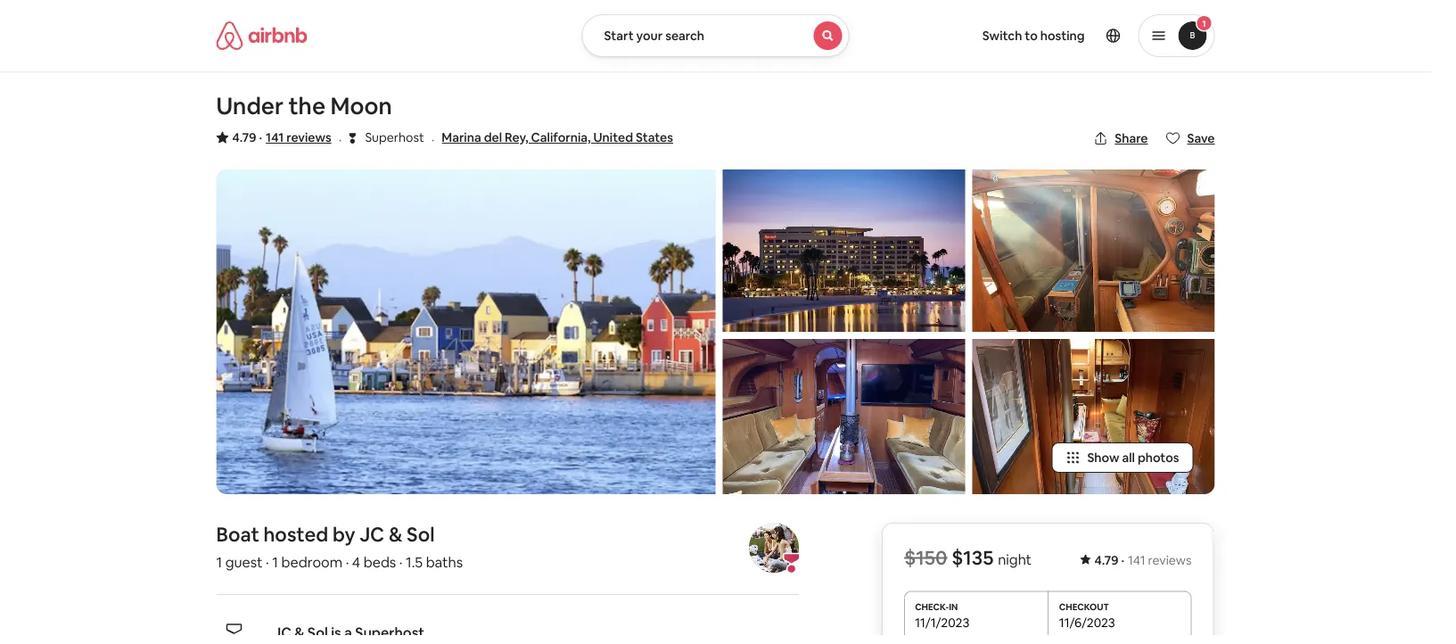 Task type: vqa. For each thing, say whether or not it's contained in the screenshot.
the $119 in the Art-Inspired Condo with Balcony 7 min walk to park $119 night · $193 total
no



Task type: locate. For each thing, give the bounding box(es) containing it.
1 horizontal spatial 141
[[1128, 552, 1146, 568]]

reviews
[[286, 129, 332, 145], [1148, 552, 1192, 568]]

photos
[[1138, 449, 1180, 465]]

1 horizontal spatial reviews
[[1148, 552, 1192, 568]]

1
[[1203, 17, 1207, 29], [216, 552, 222, 571], [272, 552, 278, 571]]

under
[[216, 91, 284, 121]]

states
[[636, 129, 673, 145]]

your
[[637, 28, 663, 44]]

4.79 · 141 reviews down under the moon
[[232, 129, 332, 145]]

1 vertical spatial 4.79
[[1095, 552, 1119, 568]]

$135
[[952, 545, 994, 570]]

4
[[352, 552, 360, 571]]

4.79 down under
[[232, 129, 257, 145]]

0 horizontal spatial 1
[[216, 552, 222, 571]]

save button
[[1159, 123, 1223, 153]]

141
[[266, 129, 284, 145], [1128, 552, 1146, 568]]

141 reviews button
[[266, 128, 332, 146]]

$150
[[905, 545, 948, 570]]

·
[[259, 129, 262, 145], [339, 130, 342, 148], [431, 130, 435, 148], [1122, 552, 1125, 568], [266, 552, 269, 571], [346, 552, 349, 571], [399, 552, 403, 571]]

0 vertical spatial 141
[[266, 129, 284, 145]]

bedroom
[[281, 552, 343, 571]]

search
[[666, 28, 705, 44]]

share
[[1115, 130, 1148, 146]]

start
[[604, 28, 634, 44]]

4.79
[[232, 129, 257, 145], [1095, 552, 1119, 568]]

profile element
[[871, 0, 1215, 71]]

start your search button
[[582, 14, 850, 57]]

0 vertical spatial reviews
[[286, 129, 332, 145]]

jc & sol is a superhost. learn more about jc & sol. image
[[749, 523, 799, 572], [749, 523, 799, 572]]

0 horizontal spatial reviews
[[286, 129, 332, 145]]

· inside · marina del rey, california, united states
[[431, 130, 435, 148]]

superhost
[[365, 129, 424, 145]]

start your search
[[604, 28, 705, 44]]

california,
[[531, 129, 591, 145]]

under the moon image 5 image
[[973, 339, 1215, 494]]

4.79 · 141 reviews up 11/6/2023
[[1095, 552, 1192, 568]]

0 horizontal spatial 4.79 · 141 reviews
[[232, 129, 332, 145]]

4.79 up 11/6/2023
[[1095, 552, 1119, 568]]

1 vertical spatial 141
[[1128, 552, 1146, 568]]

4.79 · 141 reviews
[[232, 129, 332, 145], [1095, 552, 1192, 568]]

0 horizontal spatial 4.79
[[232, 129, 257, 145]]

2 horizontal spatial 1
[[1203, 17, 1207, 29]]

boat hosted by jc & sol 1 guest · 1 bedroom · 4 beds · 1.5 baths
[[216, 521, 463, 571]]

night
[[998, 550, 1032, 568]]

share button
[[1087, 123, 1156, 153]]

1 inside 1 dropdown button
[[1203, 17, 1207, 29]]

show all photos button
[[1052, 442, 1194, 473]]

guest
[[225, 552, 263, 571]]

hosting
[[1041, 28, 1085, 44]]

jc
[[360, 521, 385, 547]]

1 vertical spatial 4.79 · 141 reviews
[[1095, 552, 1192, 568]]

under the moon
[[216, 91, 392, 121]]

under the moon image 4 image
[[973, 169, 1215, 332]]

1 horizontal spatial 4.79 · 141 reviews
[[1095, 552, 1192, 568]]

marina
[[442, 129, 481, 145]]

baths
[[426, 552, 463, 571]]



Task type: describe. For each thing, give the bounding box(es) containing it.
0 horizontal spatial 141
[[266, 129, 284, 145]]

1 horizontal spatial 1
[[272, 552, 278, 571]]

0 vertical spatial 4.79 · 141 reviews
[[232, 129, 332, 145]]

$150 $135 night
[[905, 545, 1032, 570]]

hosted
[[264, 521, 328, 547]]

the
[[289, 91, 326, 121]]

save
[[1188, 130, 1215, 146]]

to
[[1025, 28, 1038, 44]]

united
[[594, 129, 633, 145]]

0 vertical spatial 4.79
[[232, 129, 257, 145]]

by
[[333, 521, 355, 547]]

rey,
[[505, 129, 529, 145]]

show all photos
[[1088, 449, 1180, 465]]

beds
[[364, 552, 396, 571]]

1.5
[[406, 552, 423, 571]]

1 button
[[1139, 14, 1215, 57]]

switch to hosting
[[983, 28, 1085, 44]]

Start your search search field
[[582, 14, 850, 57]]

boat
[[216, 521, 259, 547]]

1 vertical spatial reviews
[[1148, 552, 1192, 568]]

show
[[1088, 449, 1120, 465]]

moon
[[331, 91, 392, 121]]

11/1/2023
[[915, 614, 970, 630]]

marina del rey, california, united states button
[[442, 127, 673, 148]]

under the moon image 3 image
[[723, 339, 966, 494]]

switch
[[983, 28, 1023, 44]]

11/6/2023
[[1060, 614, 1116, 630]]

all
[[1123, 449, 1135, 465]]

under the moon image 2 image
[[723, 169, 966, 332]]

under the moon image 1 image
[[216, 169, 716, 494]]

switch to hosting link
[[972, 17, 1096, 54]]

󰀃
[[349, 129, 356, 146]]

del
[[484, 129, 502, 145]]

& sol
[[389, 521, 435, 547]]

· marina del rey, california, united states
[[431, 129, 673, 148]]

1 horizontal spatial 4.79
[[1095, 552, 1119, 568]]



